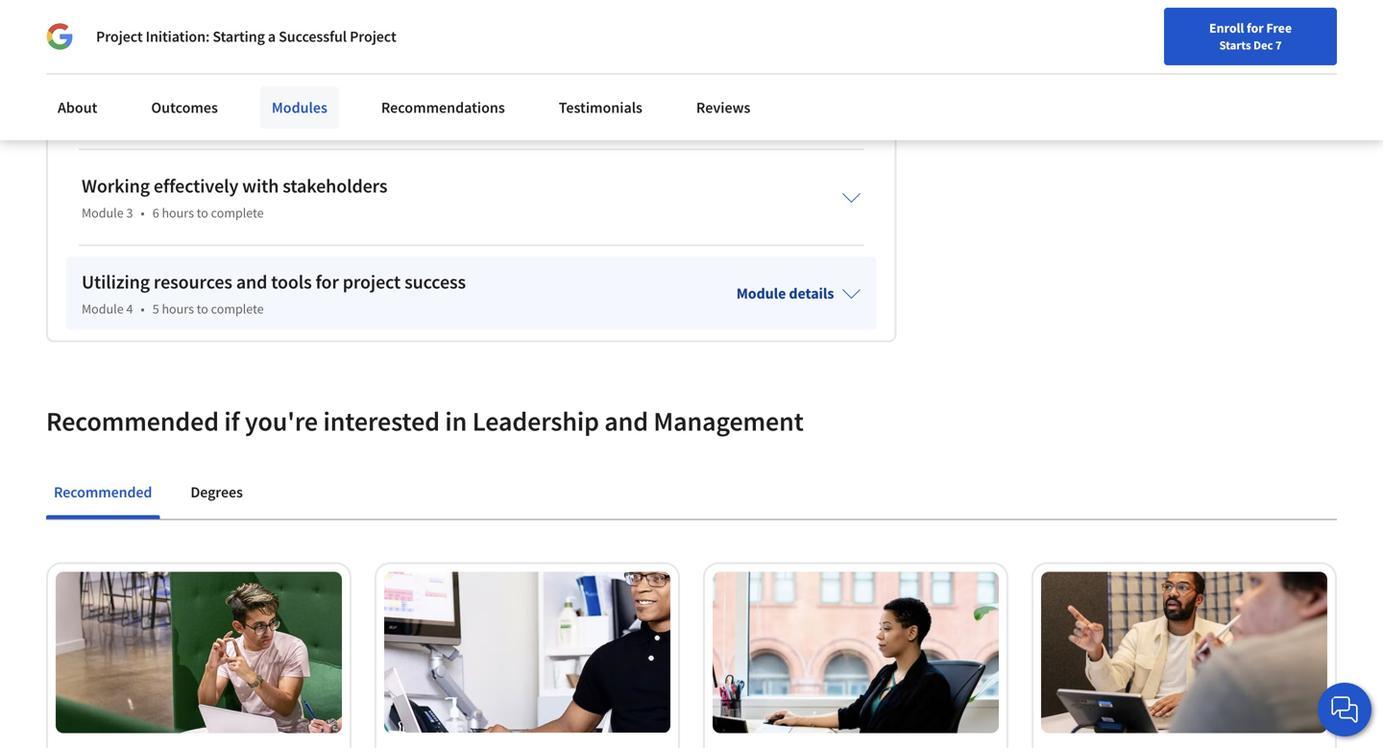 Task type: describe. For each thing, give the bounding box(es) containing it.
recommended if you're interested in leadership and management
[[46, 405, 804, 438]]

complete inside working effectively with stakeholders module 3 • 6 hours to complete
[[211, 204, 264, 222]]

enroll for free starts dec 7
[[1210, 19, 1293, 53]]

effectively
[[154, 174, 239, 198]]

reviews
[[697, 98, 751, 117]]

recommended for recommended
[[54, 483, 152, 502]]

modules link
[[260, 86, 339, 129]]

hours inside working effectively with stakeholders module 3 • 6 hours to complete
[[162, 204, 194, 222]]

you're
[[245, 405, 318, 438]]

recommendations
[[381, 98, 505, 117]]

outcomes
[[151, 98, 218, 117]]

stakeholders
[[283, 174, 388, 198]]

complete inside the utilizing resources and tools for project success module 4 • 5 hours to complete
[[211, 301, 264, 318]]

management
[[654, 405, 804, 438]]

4
[[126, 301, 133, 318]]

in
[[445, 405, 467, 438]]

dec
[[1254, 37, 1274, 53]]

google image
[[46, 23, 73, 50]]

about
[[58, 98, 97, 117]]

working effectively with stakeholders module 3 • 6 hours to complete
[[82, 174, 388, 222]]

successful
[[279, 27, 347, 46]]

starting
[[213, 27, 265, 46]]

project
[[343, 270, 401, 294]]

explore: project plant pals: initiation • 10 minutes
[[82, 86, 405, 105]]

starts
[[1220, 37, 1252, 53]]

tools
[[271, 270, 312, 294]]

recommended for recommended if you're interested in leadership and management
[[46, 405, 219, 438]]

project left 'plant'
[[137, 86, 182, 105]]

degrees
[[191, 483, 243, 502]]

project up minutes
[[350, 27, 397, 46]]

1 horizontal spatial and
[[605, 405, 649, 438]]

• inside the utilizing resources and tools for project success module 4 • 5 hours to complete
[[141, 301, 145, 318]]

plant
[[185, 86, 219, 105]]

6
[[153, 204, 159, 222]]



Task type: locate. For each thing, give the bounding box(es) containing it.
enroll
[[1210, 19, 1245, 37]]

10
[[334, 86, 349, 105]]

0 vertical spatial •
[[322, 86, 326, 105]]

module left 3
[[82, 204, 124, 222]]

hours right 6
[[162, 204, 194, 222]]

for inside the utilizing resources and tools for project success module 4 • 5 hours to complete
[[316, 270, 339, 294]]

and inside the utilizing resources and tools for project success module 4 • 5 hours to complete
[[236, 270, 267, 294]]

recommendation tabs tab list
[[46, 470, 1338, 520]]

1 vertical spatial and
[[605, 405, 649, 438]]

hours right 5
[[162, 301, 194, 318]]

and right leadership
[[605, 405, 649, 438]]

for up dec
[[1247, 19, 1264, 37]]

project
[[96, 27, 143, 46], [350, 27, 397, 46], [137, 86, 182, 105]]

chat with us image
[[1330, 695, 1361, 726]]

1 horizontal spatial for
[[1247, 19, 1264, 37]]

• left 5
[[141, 301, 145, 318]]

for
[[1247, 19, 1264, 37], [316, 270, 339, 294]]

initiation:
[[146, 27, 210, 46]]

for right tools
[[316, 270, 339, 294]]

2 module from the top
[[82, 301, 124, 318]]

0 vertical spatial hours
[[162, 204, 194, 222]]

to down effectively
[[197, 204, 208, 222]]

complete down resources
[[211, 301, 264, 318]]

complete down with
[[211, 204, 264, 222]]

success
[[405, 270, 466, 294]]

to inside working effectively with stakeholders module 3 • 6 hours to complete
[[197, 204, 208, 222]]

7
[[1276, 37, 1283, 53]]

working
[[82, 174, 150, 198]]

None search field
[[274, 12, 591, 50]]

degrees button
[[183, 470, 251, 516]]

• inside working effectively with stakeholders module 3 • 6 hours to complete
[[141, 204, 145, 222]]

modules
[[272, 98, 328, 117]]

recommendations link
[[370, 86, 517, 129]]

outcomes link
[[140, 86, 230, 129]]

recommended
[[46, 405, 219, 438], [54, 483, 152, 502]]

if
[[224, 405, 240, 438]]

recommended button
[[46, 470, 160, 516]]

leadership
[[473, 405, 599, 438]]

0 horizontal spatial for
[[316, 270, 339, 294]]

1 vertical spatial complete
[[211, 301, 264, 318]]

1 complete from the top
[[211, 204, 264, 222]]

to
[[197, 204, 208, 222], [197, 301, 208, 318]]

module inside working effectively with stakeholders module 3 • 6 hours to complete
[[82, 204, 124, 222]]

for inside enroll for free starts dec 7
[[1247, 19, 1264, 37]]

0 vertical spatial complete
[[211, 204, 264, 222]]

1 vertical spatial module
[[82, 301, 124, 318]]

1 hours from the top
[[162, 204, 194, 222]]

interested
[[323, 405, 440, 438]]

hours inside the utilizing resources and tools for project success module 4 • 5 hours to complete
[[162, 301, 194, 318]]

0 vertical spatial and
[[236, 270, 267, 294]]

1 vertical spatial for
[[316, 270, 339, 294]]

testimonials link
[[548, 86, 654, 129]]

• left 6
[[141, 204, 145, 222]]

0 vertical spatial for
[[1247, 19, 1264, 37]]

recommended inside button
[[54, 483, 152, 502]]

project initiation: starting a successful project
[[96, 27, 397, 46]]

• left 10
[[322, 86, 326, 105]]

to inside the utilizing resources and tools for project success module 4 • 5 hours to complete
[[197, 301, 208, 318]]

2 hours from the top
[[162, 301, 194, 318]]

1 vertical spatial •
[[141, 204, 145, 222]]

and
[[236, 270, 267, 294], [605, 405, 649, 438]]

a
[[268, 27, 276, 46]]

to down resources
[[197, 301, 208, 318]]

3
[[126, 204, 133, 222]]

project left initiation:
[[96, 27, 143, 46]]

5
[[153, 301, 159, 318]]

utilizing
[[82, 270, 150, 294]]

0 vertical spatial module
[[82, 204, 124, 222]]

testimonials
[[559, 98, 643, 117]]

1 vertical spatial to
[[197, 301, 208, 318]]

menu item
[[1036, 19, 1159, 82]]

hours
[[162, 204, 194, 222], [162, 301, 194, 318]]

1 to from the top
[[197, 204, 208, 222]]

0 horizontal spatial and
[[236, 270, 267, 294]]

coursera image
[[23, 16, 145, 46]]

resources
[[154, 270, 232, 294]]

pals:
[[222, 86, 252, 105]]

utilizing resources and tools for project success module 4 • 5 hours to complete
[[82, 270, 466, 318]]

•
[[322, 86, 326, 105], [141, 204, 145, 222], [141, 301, 145, 318]]

reviews link
[[685, 86, 763, 129]]

0 vertical spatial to
[[197, 204, 208, 222]]

1 vertical spatial hours
[[162, 301, 194, 318]]

module
[[82, 204, 124, 222], [82, 301, 124, 318]]

complete
[[211, 204, 264, 222], [211, 301, 264, 318]]

with
[[242, 174, 279, 198]]

initiation
[[256, 86, 314, 105]]

1 module from the top
[[82, 204, 124, 222]]

minutes
[[352, 86, 405, 105]]

and left tools
[[236, 270, 267, 294]]

explore:
[[82, 86, 134, 105]]

0 vertical spatial recommended
[[46, 405, 219, 438]]

2 to from the top
[[197, 301, 208, 318]]

2 complete from the top
[[211, 301, 264, 318]]

module left 4
[[82, 301, 124, 318]]

about link
[[46, 86, 109, 129]]

free
[[1267, 19, 1293, 37]]

1 vertical spatial recommended
[[54, 483, 152, 502]]

module inside the utilizing resources and tools for project success module 4 • 5 hours to complete
[[82, 301, 124, 318]]

2 vertical spatial •
[[141, 301, 145, 318]]



Task type: vqa. For each thing, say whether or not it's contained in the screenshot.
Related lecture content tabs Tab List
no



